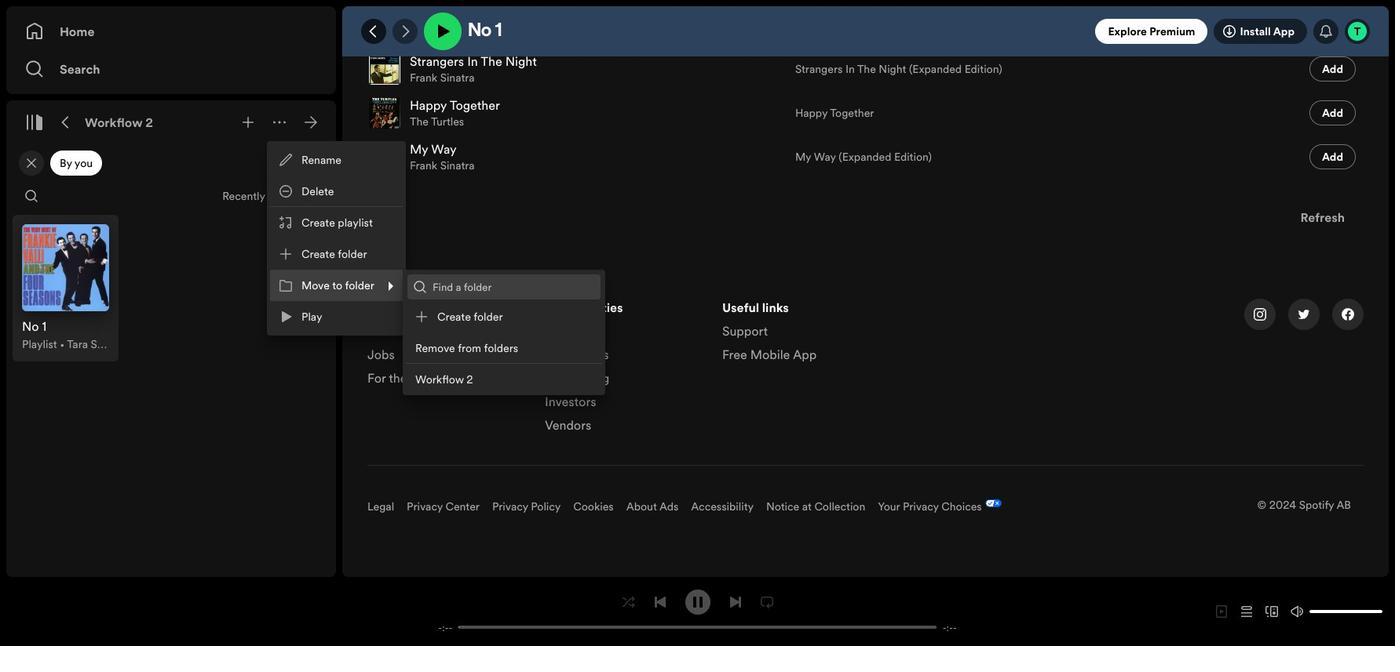 Task type: locate. For each thing, give the bounding box(es) containing it.
0 vertical spatial workflow 2
[[85, 114, 153, 131]]

1 vertical spatial sinatra
[[440, 158, 475, 173]]

1 horizontal spatial in
[[845, 61, 855, 77]]

create folder
[[301, 247, 367, 262], [437, 309, 503, 325]]

developers advertising investors vendors
[[545, 346, 609, 434]]

1 horizontal spatial list
[[545, 299, 703, 440]]

edition)
[[965, 61, 1002, 77], [894, 149, 932, 165]]

next image
[[729, 596, 741, 609]]

create folder up from
[[437, 309, 503, 325]]

0 horizontal spatial privacy
[[407, 499, 443, 515]]

0 vertical spatial sinatra
[[440, 70, 475, 86]]

2 -:-- from the left
[[943, 621, 957, 635]]

1 horizontal spatial happy
[[795, 105, 827, 121]]

my girl cell
[[369, 4, 783, 46]]

0 vertical spatial frank
[[410, 70, 437, 86]]

install app
[[1240, 24, 1295, 39]]

0 horizontal spatial create folder button
[[270, 239, 403, 270]]

0 horizontal spatial way
[[431, 141, 457, 158]]

row containing playlist
[[13, 215, 118, 362]]

your privacy choices link
[[878, 499, 982, 515]]

none search field up "remove from folders" button
[[407, 275, 601, 300]]

2 horizontal spatial privacy
[[903, 499, 939, 515]]

strangers for strangers in the night frank sinatra
[[410, 53, 464, 70]]

frank up the turtles link
[[410, 70, 437, 86]]

group
[[13, 215, 118, 362]]

1 list from the left
[[367, 299, 526, 393]]

connect to a device image
[[1265, 606, 1278, 619]]

together down strangers in the night frank sinatra
[[450, 97, 500, 114]]

0 horizontal spatial workflow 2
[[85, 114, 153, 131]]

my for my way
[[410, 141, 428, 158]]

strangers
[[410, 53, 464, 70], [795, 61, 843, 77]]

0 horizontal spatial none search field
[[19, 184, 44, 209]]

0 horizontal spatial 2
[[146, 114, 153, 131]]

0 horizontal spatial list
[[367, 299, 526, 393]]

privacy right your
[[903, 499, 939, 515]]

app right mobile
[[793, 346, 817, 363]]

workflow for the bottom workflow 2 button
[[415, 372, 464, 388]]

add for happy together
[[1322, 105, 1343, 121]]

happy together link up my way (expanded edition)
[[795, 105, 874, 121]]

strangers down the temptations link on the top left of the page
[[410, 53, 464, 70]]

create folder down "create playlist" button
[[301, 247, 367, 262]]

2 add from the top
[[1322, 105, 1343, 121]]

together inside "happy together the turtles"
[[450, 97, 500, 114]]

2 horizontal spatial list
[[722, 299, 881, 370]]

3 add button from the top
[[1309, 144, 1356, 170]]

mobile
[[750, 346, 790, 363]]

0 vertical spatial workflow
[[85, 114, 143, 131]]

girl
[[431, 9, 452, 26]]

facebook image
[[1342, 309, 1354, 321]]

0 vertical spatial frank sinatra link
[[410, 70, 475, 86]]

folder inside dropdown button
[[345, 278, 374, 294]]

0 vertical spatial add
[[1322, 61, 1343, 77]]

strangers in the night (expanded edition) link
[[795, 61, 1002, 77]]

1 privacy from the left
[[407, 499, 443, 515]]

1 vertical spatial create folder
[[437, 309, 503, 325]]

happy for happy together the turtles
[[410, 97, 447, 114]]

0 vertical spatial edition)
[[965, 61, 1002, 77]]

0 vertical spatial app
[[1273, 24, 1295, 39]]

notice
[[766, 499, 799, 515]]

1 horizontal spatial app
[[1273, 24, 1295, 39]]

1 horizontal spatial workflow 2
[[415, 372, 473, 388]]

1 vertical spatial workflow 2 button
[[406, 364, 602, 396]]

workflow 2 button up the you
[[82, 110, 156, 135]]

folder right the to
[[345, 278, 374, 294]]

0 horizontal spatial workflow
[[85, 114, 143, 131]]

install
[[1240, 24, 1271, 39]]

recently
[[222, 188, 265, 204]]

1 horizontal spatial 2
[[467, 372, 473, 388]]

the inside strangers in the night frank sinatra
[[481, 53, 502, 70]]

workflow
[[85, 114, 143, 131], [415, 372, 464, 388]]

the down no 1
[[481, 53, 502, 70]]

way down happy together
[[814, 149, 836, 165]]

2 list from the left
[[545, 299, 703, 440]]

create down delete on the top left
[[301, 215, 335, 231]]

in down "top bar and user menu" element
[[845, 61, 855, 77]]

go forward image
[[399, 25, 411, 38]]

legal
[[367, 499, 394, 515]]

1 horizontal spatial (expanded
[[909, 61, 962, 77]]

2 down search link in the top of the page
[[146, 114, 153, 131]]

create playlist
[[301, 215, 373, 231]]

0 vertical spatial add button
[[1309, 57, 1356, 82]]

in for strangers in the night (expanded edition)
[[845, 61, 855, 77]]

workflow up the you
[[85, 114, 143, 131]]

playlist
[[22, 337, 57, 352]]

search in your library image
[[25, 190, 38, 203]]

privacy left policy
[[492, 499, 528, 515]]

frank
[[410, 70, 437, 86], [410, 158, 437, 173]]

together up my way (expanded edition)
[[830, 105, 874, 121]]

privacy left "center" at bottom
[[407, 499, 443, 515]]

1 vertical spatial app
[[793, 346, 817, 363]]

add
[[1322, 61, 1343, 77], [1322, 105, 1343, 121], [1322, 149, 1343, 165]]

row
[[13, 215, 118, 362]]

about ads link
[[626, 499, 679, 515]]

privacy
[[407, 499, 443, 515], [492, 499, 528, 515], [903, 499, 939, 515]]

sinatra up "happy together the turtles"
[[440, 70, 475, 86]]

1 vertical spatial add
[[1322, 105, 1343, 121]]

1 horizontal spatial together
[[830, 105, 874, 121]]

menu
[[267, 141, 605, 396]]

2 frank from the top
[[410, 158, 437, 173]]

create folder button down find a folder search box
[[406, 301, 602, 333]]

2 down from
[[467, 372, 473, 388]]

1 vertical spatial create folder button
[[406, 301, 602, 333]]

frank sinatra link up "happy together the turtles"
[[410, 70, 475, 86]]

0 vertical spatial workflow 2 button
[[82, 110, 156, 135]]

1 horizontal spatial workflow
[[415, 372, 464, 388]]

1 horizontal spatial strangers
[[795, 61, 843, 77]]

about left ads
[[626, 499, 657, 515]]

1 vertical spatial 2
[[467, 372, 473, 388]]

cell
[[795, 4, 1041, 46], [1054, 4, 1249, 46], [1262, 4, 1356, 46], [1054, 48, 1249, 90]]

the for happy together
[[410, 114, 429, 130]]

0 vertical spatial about
[[367, 323, 402, 340]]

2 add button from the top
[[1309, 100, 1356, 126]]

1 horizontal spatial none search field
[[407, 275, 601, 300]]

workflow 2 button inside main element
[[82, 110, 156, 135]]

for
[[367, 370, 386, 387]]

0 horizontal spatial :-
[[442, 621, 449, 635]]

none search field inside main element
[[19, 184, 44, 209]]

0 horizontal spatial about
[[367, 323, 402, 340]]

1 frank sinatra link from the top
[[410, 70, 475, 86]]

1 vertical spatial add button
[[1309, 100, 1356, 126]]

play button
[[270, 301, 403, 333]]

in for strangers in the night frank sinatra
[[467, 53, 478, 70]]

happy together the turtles
[[410, 97, 500, 130]]

t button
[[1345, 19, 1370, 44]]

1 horizontal spatial :-
[[946, 621, 953, 635]]

the inside my girl the temptations
[[410, 26, 429, 42]]

0 horizontal spatial app
[[793, 346, 817, 363]]

0 vertical spatial folder
[[338, 247, 367, 262]]

1 vertical spatial (expanded
[[839, 149, 891, 165]]

add button
[[1309, 57, 1356, 82], [1309, 100, 1356, 126], [1309, 144, 1356, 170]]

about
[[367, 323, 402, 340], [626, 499, 657, 515]]

home
[[60, 23, 95, 40]]

workflow 2 inside main element
[[85, 114, 153, 131]]

happy for happy together
[[795, 105, 827, 121]]

1 vertical spatial folder
[[345, 278, 374, 294]]

so many steves: afternoons with steve martin | audiobook on spotify element
[[342, 0, 1389, 553]]

1 horizontal spatial edition)
[[965, 61, 1002, 77]]

app inside "top bar and user menu" element
[[1273, 24, 1295, 39]]

0 vertical spatial 2
[[146, 114, 153, 131]]

0 horizontal spatial happy together link
[[410, 97, 500, 114]]

-:--
[[438, 621, 452, 635], [943, 621, 957, 635]]

workflow 2 button down "folders"
[[406, 364, 602, 396]]

create
[[301, 215, 335, 231], [301, 247, 335, 262], [437, 309, 471, 325]]

1 vertical spatial none search field
[[407, 275, 601, 300]]

1 vertical spatial frank sinatra link
[[410, 158, 475, 173]]

happy together link down strangers in the night frank sinatra
[[410, 97, 500, 114]]

choices
[[942, 499, 982, 515]]

in down temptations
[[467, 53, 478, 70]]

2 vertical spatial add
[[1322, 149, 1343, 165]]

about link
[[367, 323, 402, 346]]

sinatra down turtles
[[440, 158, 475, 173]]

0 horizontal spatial workflow 2 button
[[82, 110, 156, 135]]

spotify
[[1299, 498, 1334, 513]]

1 vertical spatial about
[[626, 499, 657, 515]]

happy inside "happy together the turtles"
[[410, 97, 447, 114]]

none search field inside menu
[[407, 275, 601, 300]]

together for happy together
[[830, 105, 874, 121]]

1 horizontal spatial about
[[626, 499, 657, 515]]

0 horizontal spatial together
[[450, 97, 500, 114]]

add for my way
[[1322, 149, 1343, 165]]

happy up my way (expanded edition) link
[[795, 105, 827, 121]]

0 vertical spatial create folder button
[[270, 239, 403, 270]]

group containing playlist
[[13, 215, 118, 362]]

0 vertical spatial create
[[301, 215, 335, 231]]

0 horizontal spatial -:--
[[438, 621, 452, 635]]

by you
[[60, 155, 93, 171]]

1 horizontal spatial way
[[814, 149, 836, 165]]

menu containing rename
[[267, 141, 605, 396]]

1 horizontal spatial privacy
[[492, 499, 528, 515]]

strangers up happy together
[[795, 61, 843, 77]]

app right install
[[1273, 24, 1295, 39]]

create up the 'move'
[[301, 247, 335, 262]]

workflow 2 up the you
[[85, 114, 153, 131]]

privacy for privacy center
[[407, 499, 443, 515]]

2
[[146, 114, 153, 131], [467, 372, 473, 388]]

my girl the temptations
[[410, 9, 492, 42]]

the inside "happy together the turtles"
[[410, 114, 429, 130]]

none search field search in your library
[[19, 184, 44, 209]]

no
[[468, 22, 492, 41]]

1 horizontal spatial create folder button
[[406, 301, 602, 333]]

3 add from the top
[[1322, 149, 1343, 165]]

(expanded
[[909, 61, 962, 77], [839, 149, 891, 165]]

0 vertical spatial none search field
[[19, 184, 44, 209]]

2 frank sinatra link from the top
[[410, 158, 475, 173]]

move
[[301, 278, 330, 294]]

1 add button from the top
[[1309, 57, 1356, 82]]

create folder button down the create playlist at left top
[[270, 239, 403, 270]]

night for strangers in the night (expanded edition)
[[879, 61, 906, 77]]

california consumer privacy act (ccpa) opt-out icon image
[[982, 500, 1002, 511]]

none search field down clear filters image
[[19, 184, 44, 209]]

collection
[[814, 499, 865, 515]]

frank sinatra link inside my way cell
[[410, 158, 475, 173]]

privacy center link
[[407, 499, 480, 515]]

Disable repeat checkbox
[[754, 590, 779, 615]]

0 horizontal spatial happy
[[410, 97, 447, 114]]

together for happy together the turtles
[[450, 97, 500, 114]]

2 privacy from the left
[[492, 499, 528, 515]]

0 horizontal spatial night
[[505, 53, 537, 70]]

2 inside main element
[[146, 114, 153, 131]]

to
[[332, 278, 342, 294]]

my way link
[[410, 141, 457, 158]]

about up the "jobs" at left bottom
[[367, 323, 402, 340]]

my down the turtles link
[[410, 141, 428, 158]]

create up remove from folders at the bottom left of the page
[[437, 309, 471, 325]]

together
[[450, 97, 500, 114], [830, 105, 874, 121]]

refresh button
[[1275, 199, 1370, 236]]

useful
[[722, 299, 759, 316]]

0 horizontal spatial in
[[467, 53, 478, 70]]

my inside 'my way frank sinatra'
[[410, 141, 428, 158]]

1 vertical spatial workflow
[[415, 372, 464, 388]]

2 vertical spatial add button
[[1309, 144, 1356, 170]]

workflow down the remove
[[415, 372, 464, 388]]

the down "top bar and user menu" element
[[857, 61, 876, 77]]

in inside strangers in the night frank sinatra
[[467, 53, 478, 70]]

notice at collection
[[766, 499, 865, 515]]

record
[[410, 370, 451, 387]]

added
[[268, 188, 301, 204]]

row inside main element
[[13, 215, 118, 362]]

frank sinatra link down the turtles link
[[410, 158, 475, 173]]

1 vertical spatial frank
[[410, 158, 437, 173]]

night inside strangers in the night frank sinatra
[[505, 53, 537, 70]]

1 vertical spatial workflow 2
[[415, 372, 473, 388]]

in
[[467, 53, 478, 70], [845, 61, 855, 77]]

list
[[367, 299, 526, 393], [545, 299, 703, 440], [722, 299, 881, 370]]

my left girl
[[410, 9, 428, 26]]

frank down the turtles link
[[410, 158, 437, 173]]

way down turtles
[[431, 141, 457, 158]]

the left turtles
[[410, 114, 429, 130]]

1 horizontal spatial -:--
[[943, 621, 957, 635]]

night
[[505, 53, 537, 70], [879, 61, 906, 77]]

1 horizontal spatial night
[[879, 61, 906, 77]]

go back image
[[367, 25, 380, 38]]

2 sinatra from the top
[[440, 158, 475, 173]]

0 horizontal spatial (expanded
[[839, 149, 891, 165]]

the left girl
[[410, 26, 429, 42]]

what's new image
[[1320, 25, 1332, 38]]

1 sinatra from the top
[[440, 70, 475, 86]]

2 inside menu
[[467, 372, 473, 388]]

notice at collection link
[[766, 499, 865, 515]]

my inside my girl the temptations
[[410, 9, 428, 26]]

By you checkbox
[[50, 151, 102, 176]]

remove from folders
[[415, 341, 518, 356]]

1 -:-- from the left
[[438, 621, 452, 635]]

None search field
[[19, 184, 44, 209], [407, 275, 601, 300]]

the
[[410, 26, 429, 42], [481, 53, 502, 70], [857, 61, 876, 77], [410, 114, 429, 130]]

0 horizontal spatial strangers
[[410, 53, 464, 70]]

workflow 2 down the remove
[[415, 372, 473, 388]]

refresh
[[1300, 209, 1345, 226]]

privacy for privacy policy
[[492, 499, 528, 515]]

useful links support free mobile app
[[722, 299, 817, 363]]

by
[[60, 155, 72, 171]]

3 list from the left
[[722, 299, 881, 370]]

:-
[[442, 621, 449, 635], [946, 621, 953, 635]]

0 horizontal spatial edition)
[[894, 149, 932, 165]]

workflow 2 button
[[82, 110, 156, 135], [406, 364, 602, 396]]

way inside 'my way frank sinatra'
[[431, 141, 457, 158]]

happy up my way "link"
[[410, 97, 447, 114]]

workflow 2
[[85, 114, 153, 131], [415, 372, 473, 388]]

explore
[[1108, 24, 1147, 39]]

create folder button
[[270, 239, 403, 270], [406, 301, 602, 333]]

1 horizontal spatial workflow 2 button
[[406, 364, 602, 396]]

1 frank from the top
[[410, 70, 437, 86]]

folder down playlist
[[338, 247, 367, 262]]

sinatra inside 'my way frank sinatra'
[[440, 158, 475, 173]]

0 horizontal spatial create folder
[[301, 247, 367, 262]]

from
[[458, 341, 481, 356]]

happy together link
[[410, 97, 500, 114], [795, 105, 874, 121]]

strangers inside strangers in the night frank sinatra
[[410, 53, 464, 70]]

folder down find a folder search box
[[474, 309, 503, 325]]

workflow inside main element
[[85, 114, 143, 131]]

legal link
[[367, 499, 394, 515]]

list containing communities
[[545, 299, 703, 440]]

privacy policy
[[492, 499, 561, 515]]

cookies
[[573, 499, 614, 515]]



Task type: describe. For each thing, give the bounding box(es) containing it.
move to folder
[[301, 278, 374, 294]]

my way (expanded edition) link
[[795, 149, 932, 165]]

app inside useful links support free mobile app
[[793, 346, 817, 363]]

developers link
[[545, 346, 609, 370]]

investors
[[545, 393, 596, 411]]

my girl link
[[410, 9, 452, 26]]

free
[[722, 346, 747, 363]]

top bar and user menu element
[[342, 6, 1389, 57]]

home link
[[25, 16, 317, 47]]

•
[[60, 337, 65, 352]]

jobs
[[367, 346, 395, 363]]

free mobile app link
[[722, 346, 817, 370]]

1 :- from the left
[[442, 621, 449, 635]]

t
[[1354, 24, 1361, 39]]

instagram image
[[1254, 309, 1266, 321]]

support
[[722, 323, 768, 340]]

list containing company
[[367, 299, 526, 393]]

2 for workflow 2 button in main element
[[146, 114, 153, 131]]

play
[[301, 309, 322, 325]]

1 vertical spatial create
[[301, 247, 335, 262]]

developers
[[545, 346, 609, 363]]

2024
[[1269, 498, 1296, 513]]

your privacy choices
[[878, 499, 982, 515]]

about ads
[[626, 499, 679, 515]]

you
[[74, 155, 93, 171]]

player controls element
[[421, 590, 974, 635]]

2 vertical spatial folder
[[474, 309, 503, 325]]

Recently Added, Grid view field
[[210, 184, 327, 209]]

search
[[60, 60, 100, 78]]

frank inside strangers in the night frank sinatra
[[410, 70, 437, 86]]

add button for my way
[[1309, 144, 1356, 170]]

workflow 2 for workflow 2 button in main element
[[85, 114, 153, 131]]

pause image
[[691, 596, 704, 609]]

strangers in the night link
[[410, 53, 537, 70]]

move to folder button
[[270, 270, 403, 301]]

group inside main element
[[13, 215, 118, 362]]

volume high image
[[1291, 606, 1303, 619]]

my down happy together
[[795, 149, 811, 165]]

Find a folder field
[[407, 275, 601, 300]]

privacy center
[[407, 499, 480, 515]]

add button for happy together
[[1309, 100, 1356, 126]]

3 - from the left
[[943, 621, 946, 635]]

©
[[1257, 498, 1266, 513]]

frank sinatra link for strangers
[[410, 70, 475, 86]]

advertising link
[[545, 370, 609, 393]]

support link
[[722, 323, 768, 346]]

advertising
[[545, 370, 609, 387]]

recently added
[[222, 188, 301, 204]]

0 vertical spatial (expanded
[[909, 61, 962, 77]]

strangers in the night (expanded edition)
[[795, 61, 1002, 77]]

delete
[[301, 184, 334, 199]]

1 add from the top
[[1322, 61, 1343, 77]]

strangers in the night frank sinatra
[[410, 53, 537, 86]]

1 - from the left
[[438, 621, 442, 635]]

main element
[[6, 6, 336, 578]]

my for my girl
[[410, 9, 428, 26]]

clear filters image
[[25, 157, 38, 170]]

your
[[878, 499, 900, 515]]

policy
[[531, 499, 561, 515]]

accessibility
[[691, 499, 754, 515]]

disable repeat image
[[760, 596, 773, 609]]

create playlist button
[[270, 207, 403, 239]]

at
[[802, 499, 812, 515]]

twitter image
[[1298, 309, 1310, 321]]

the
[[389, 370, 407, 387]]

frank sinatra link for my
[[410, 158, 475, 173]]

strangers in the night cell
[[369, 48, 783, 90]]

vendors
[[545, 417, 591, 434]]

the for strangers in the night
[[481, 53, 502, 70]]

1 vertical spatial edition)
[[894, 149, 932, 165]]

about inside company about jobs for the record
[[367, 323, 402, 340]]

frank inside 'my way frank sinatra'
[[410, 158, 437, 173]]

accessibility link
[[691, 499, 754, 515]]

list containing useful links
[[722, 299, 881, 370]]

workflow for workflow 2 button in main element
[[85, 114, 143, 131]]

workflow 2 for the bottom workflow 2 button
[[415, 372, 473, 388]]

previous image
[[654, 596, 666, 609]]

jobs link
[[367, 346, 395, 370]]

create inside button
[[301, 215, 335, 231]]

company about jobs for the record
[[367, 299, 451, 387]]

my way (expanded edition)
[[795, 149, 932, 165]]

for the record link
[[367, 370, 451, 393]]

center
[[445, 499, 480, 515]]

my way frank sinatra
[[410, 141, 475, 173]]

delete button
[[270, 176, 403, 207]]

no 1
[[468, 22, 502, 41]]

communities
[[545, 299, 623, 316]]

rename
[[301, 152, 341, 168]]

links
[[762, 299, 789, 316]]

1 horizontal spatial create folder
[[437, 309, 503, 325]]

2 - from the left
[[449, 621, 452, 635]]

investors link
[[545, 393, 596, 417]]

temptations
[[431, 26, 492, 42]]

playlist
[[338, 215, 373, 231]]

1 horizontal spatial happy together link
[[795, 105, 874, 121]]

turtles
[[431, 114, 464, 130]]

3 privacy from the left
[[903, 499, 939, 515]]

0 vertical spatial create folder
[[301, 247, 367, 262]]

enable shuffle image
[[622, 596, 635, 609]]

remove
[[415, 341, 455, 356]]

2 for the bottom workflow 2 button
[[467, 372, 473, 388]]

search link
[[25, 53, 317, 85]]

rename button
[[270, 144, 403, 176]]

night for strangers in the night frank sinatra
[[505, 53, 537, 70]]

the for my girl
[[410, 26, 429, 42]]

remove from folders button
[[406, 333, 602, 364]]

1
[[495, 22, 502, 41]]

2 :- from the left
[[946, 621, 953, 635]]

none search field find a folder
[[407, 275, 601, 300]]

way for my way frank sinatra
[[431, 141, 457, 158]]

playlist •
[[22, 337, 67, 352]]

happy together cell
[[369, 92, 783, 134]]

company
[[367, 299, 424, 316]]

vendors link
[[545, 417, 591, 440]]

explore premium button
[[1095, 19, 1208, 44]]

4 - from the left
[[953, 621, 957, 635]]

2 vertical spatial create
[[437, 309, 471, 325]]

install app link
[[1214, 19, 1307, 44]]

sinatra inside strangers in the night frank sinatra
[[440, 70, 475, 86]]

the turtles link
[[410, 114, 464, 130]]

privacy policy link
[[492, 499, 561, 515]]

my way cell
[[369, 136, 783, 178]]

explore premium
[[1108, 24, 1195, 39]]

way for my way (expanded edition)
[[814, 149, 836, 165]]

strangers for strangers in the night (expanded edition)
[[795, 61, 843, 77]]

ab
[[1336, 498, 1351, 513]]

premium
[[1149, 24, 1195, 39]]

cookies link
[[573, 499, 614, 515]]

© 2024 spotify ab
[[1257, 498, 1351, 513]]



Task type: vqa. For each thing, say whether or not it's contained in the screenshot.
Recents field
no



